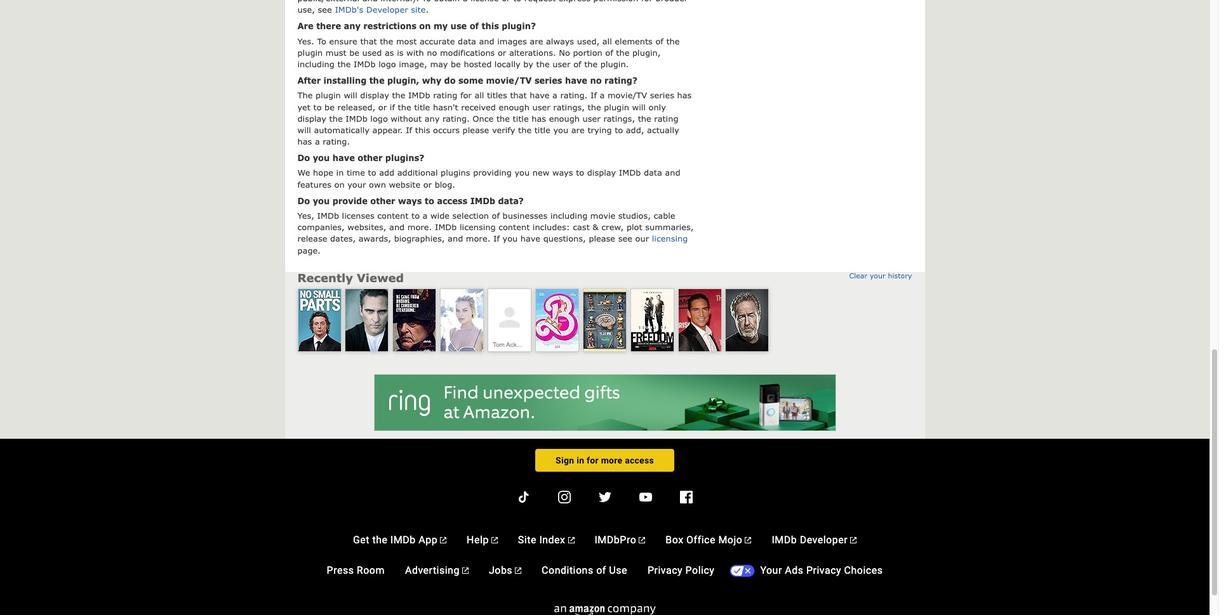 Task type: vqa. For each thing, say whether or not it's contained in the screenshot.
hope on the left top of page
yes



Task type: locate. For each thing, give the bounding box(es) containing it.
series up only
[[650, 90, 674, 101]]

0 vertical spatial no
[[427, 47, 437, 58]]

you down the businesses
[[503, 234, 518, 244]]

clear your history link
[[849, 272, 912, 280]]

launch inline image right mojo
[[745, 538, 751, 544]]

0 vertical spatial display
[[360, 90, 389, 101]]

launch inline image for advertising
[[462, 569, 469, 575]]

ads
[[785, 565, 803, 577]]

you
[[553, 125, 568, 135], [313, 153, 330, 163], [515, 168, 530, 178], [313, 196, 330, 206], [503, 234, 518, 244]]

if down without
[[406, 125, 412, 135]]

website
[[389, 179, 420, 190]]

1 vertical spatial this
[[415, 125, 430, 135]]

launch inline image
[[440, 538, 446, 544], [491, 538, 498, 544], [639, 538, 645, 544], [850, 538, 857, 544], [462, 569, 469, 575]]

has
[[677, 90, 692, 101], [532, 113, 546, 124], [297, 137, 312, 147]]

index
[[539, 535, 565, 547]]

0 vertical spatial are
[[530, 36, 543, 46]]

installing
[[324, 75, 367, 86]]

plugin
[[297, 47, 323, 58], [316, 90, 341, 101], [604, 102, 629, 112]]

0 horizontal spatial your
[[347, 179, 366, 190]]

includes:
[[533, 222, 570, 233]]

other down own on the left of page
[[370, 196, 395, 206]]

access down blog.
[[437, 196, 467, 206]]

imdb down the wide
[[435, 222, 457, 233]]

launch inline image
[[568, 538, 574, 544], [745, 538, 751, 544], [515, 569, 521, 575]]

advertising
[[405, 565, 460, 577]]

launch inline image inside jobs button
[[515, 569, 521, 575]]

please down once
[[463, 125, 489, 135]]

please down &
[[589, 234, 615, 244]]

0 horizontal spatial plugin,
[[387, 75, 419, 86]]

2 horizontal spatial or
[[498, 47, 506, 58]]

2 vertical spatial display
[[587, 168, 616, 178]]

launch inline image inside imdbpro button
[[639, 538, 645, 544]]

no down accurate
[[427, 47, 437, 58]]

developer inside imdb's                 developer site . are there any restrictions on my use of this plugin? yes. to ensure that the most accurate data and images are always used, all elements of the plugin must be used as is                  with no modifications or alterations. no portion of the plugin, including the imdb logo image, may be hosted locally                  by the user of the plugin. after installing the plugin, why do some movie/tv series have no rating? the plugin will display the imdb rating for all titles that have a rating.  if a movie/tv series has yet to be released, or if the title hasn't received enough user ratings, the plugin will only display the imdb                 logo without any rating.  once the title has enough user ratings, the rating will automatically appear.  if                 this occurs please verify the title you are trying to add, actually has a rating. do you have other plugins? we hope in time to add additional plugins providing you new ways to display imdb data and features                 on your own website or blog. do you provide other ways to access imdb data?
[[366, 5, 408, 15]]

that
[[360, 36, 377, 46], [510, 90, 527, 101]]

0 horizontal spatial are
[[530, 36, 543, 46]]

ridley scott - viewed 5 days ago image
[[726, 290, 768, 352]]

launch inline image for imdbpro
[[639, 538, 645, 544]]

movie/tv down rating?
[[608, 90, 647, 101]]

0 vertical spatial any
[[344, 21, 361, 31]]

imdb up selection
[[470, 196, 495, 206]]

all up received
[[475, 90, 484, 101]]

launch inline image right "imdbpro"
[[639, 538, 645, 544]]

your down time at the left top of page
[[347, 179, 366, 190]]

jim caviezel - viewed 5 days ago image
[[678, 290, 721, 352]]

0 horizontal spatial on
[[334, 179, 345, 190]]

0 horizontal spatial ratings,
[[553, 102, 585, 112]]

yet
[[297, 102, 310, 112]]

display up movie
[[587, 168, 616, 178]]

2 do from the top
[[297, 196, 310, 206]]

this down without
[[415, 125, 430, 135]]

any down hasn't
[[425, 113, 440, 124]]

or
[[498, 47, 506, 58], [378, 102, 387, 112], [423, 179, 432, 190]]

for down some
[[460, 90, 472, 101]]

launch inline image for box office mojo
[[745, 538, 751, 544]]

imdb left app
[[390, 535, 416, 547]]

1 horizontal spatial launch inline image
[[568, 538, 574, 544]]

1 horizontal spatial series
[[650, 90, 674, 101]]

of up plugin.
[[605, 47, 613, 58]]

of right use
[[470, 21, 479, 31]]

0 vertical spatial all
[[602, 36, 612, 46]]

1 vertical spatial movie/tv
[[608, 90, 647, 101]]

to
[[313, 102, 322, 112], [615, 125, 623, 135], [368, 168, 376, 178], [576, 168, 584, 178], [425, 196, 434, 206], [411, 211, 420, 221]]

do up yes,
[[297, 196, 310, 206]]

fargo - viewed 5 days ago image
[[583, 290, 626, 352]]

if
[[590, 90, 597, 101], [406, 125, 412, 135], [493, 234, 500, 244]]

1 horizontal spatial if
[[493, 234, 500, 244]]

tiktok image
[[516, 490, 531, 506]]

and up awards,
[[389, 222, 405, 233]]

2 vertical spatial if
[[493, 234, 500, 244]]

you inside yes, imdb licenses content to a wide selection of businesses including movie studios, cable companies,                  websites, and more. imdb licensing content includes: cast & crew, plot summaries, release dates,                  awards, biographies, and more.  if you have questions, please see our
[[503, 234, 518, 244]]

0 horizontal spatial has
[[297, 137, 312, 147]]

2 horizontal spatial title
[[534, 125, 550, 135]]

be
[[349, 47, 359, 58], [451, 59, 461, 69], [324, 102, 335, 112]]

will up released,
[[344, 90, 357, 101]]

0 horizontal spatial please
[[463, 125, 489, 135]]

1 vertical spatial plugin
[[316, 90, 341, 101]]

plugins
[[441, 168, 470, 178]]

are left trying
[[571, 125, 585, 135]]

on left my
[[419, 21, 431, 31]]

1 vertical spatial logo
[[370, 113, 388, 124]]

0 horizontal spatial this
[[415, 125, 430, 135]]

has up we
[[297, 137, 312, 147]]

1 vertical spatial rating
[[654, 113, 678, 124]]

2 horizontal spatial rating.
[[560, 90, 588, 101]]

of
[[470, 21, 479, 31], [656, 36, 663, 46], [605, 47, 613, 58], [573, 59, 581, 69], [492, 211, 500, 221], [596, 565, 606, 577]]

#311 - jeremy allen white - viewed 1 minute ago image
[[298, 290, 341, 352]]

display
[[360, 90, 389, 101], [297, 113, 326, 124], [587, 168, 616, 178]]

plot
[[627, 222, 642, 233]]

0 vertical spatial or
[[498, 47, 506, 58]]

rating. down the automatically
[[323, 137, 350, 147]]

0 vertical spatial plugin,
[[632, 47, 661, 58]]

privacy right ads
[[806, 565, 841, 577]]

plugin,
[[632, 47, 661, 58], [387, 75, 419, 86]]

we
[[297, 168, 310, 178]]

office
[[686, 535, 716, 547]]

why
[[422, 75, 441, 86]]

licensing
[[460, 222, 496, 233], [652, 234, 688, 244]]

0 vertical spatial ways
[[552, 168, 573, 178]]

the down must
[[337, 59, 351, 69]]

a inside yes, imdb licenses content to a wide selection of businesses including movie studios, cable companies,                  websites, and more. imdb licensing content includes: cast & crew, plot summaries, release dates,                  awards, biographies, and more.  if you have questions, please see our
[[423, 211, 428, 221]]

2 horizontal spatial user
[[583, 113, 601, 124]]

1 horizontal spatial in
[[577, 456, 584, 466]]

launch inline image inside site index button
[[568, 538, 574, 544]]

to right new
[[576, 168, 584, 178]]

no down plugin.
[[590, 75, 602, 86]]

launch inline image inside advertising button
[[462, 569, 469, 575]]

2 privacy from the left
[[806, 565, 841, 577]]

napoleon - viewed 4 minutes ago image
[[393, 290, 436, 352]]

this up the images at left
[[482, 21, 499, 31]]

do up we
[[297, 153, 310, 163]]

0 vertical spatial your
[[347, 179, 366, 190]]

box office mojo
[[666, 535, 742, 547]]

once
[[473, 113, 494, 124]]

title up verify
[[513, 113, 529, 124]]

the right the get
[[372, 535, 388, 547]]

0 horizontal spatial launch inline image
[[515, 569, 521, 575]]

developer up your ads privacy choices
[[800, 535, 848, 547]]

1 horizontal spatial please
[[589, 234, 615, 244]]

1 horizontal spatial that
[[510, 90, 527, 101]]

2 vertical spatial title
[[534, 125, 550, 135]]

conditions of use
[[542, 565, 627, 577]]

0 vertical spatial developer
[[366, 5, 408, 15]]

or up locally
[[498, 47, 506, 58]]

launch inline image right the advertising
[[462, 569, 469, 575]]

licensing inside licensing page.
[[652, 234, 688, 244]]

get
[[353, 535, 370, 547]]

enough down titles
[[499, 102, 529, 112]]

plugin down rating?
[[604, 102, 629, 112]]

more
[[601, 456, 622, 466]]

time
[[347, 168, 365, 178]]

have inside yes, imdb licenses content to a wide selection of businesses including movie studios, cable companies,                  websites, and more. imdb licensing content includes: cast & crew, plot summaries, release dates,                  awards, biographies, and more.  if you have questions, please see our
[[521, 234, 540, 244]]

1 horizontal spatial privacy
[[806, 565, 841, 577]]

any down imdb's
[[344, 21, 361, 31]]

with
[[406, 47, 424, 58]]

data down 'actually'
[[644, 168, 662, 178]]

choices
[[844, 565, 883, 577]]

including up after
[[297, 59, 335, 69]]

your ads privacy choices image
[[730, 566, 755, 578]]

launch inline image inside help button
[[491, 538, 498, 544]]

there
[[316, 21, 341, 31]]

1 horizontal spatial display
[[360, 90, 389, 101]]

your ads privacy choices
[[760, 565, 883, 577]]

the up without
[[398, 102, 411, 112]]

imdb inside button
[[390, 535, 416, 547]]

have
[[565, 75, 587, 86], [530, 90, 550, 101], [333, 153, 355, 163], [521, 234, 540, 244]]

1 horizontal spatial this
[[482, 21, 499, 31]]

1 vertical spatial rating.
[[442, 113, 470, 124]]

plugin down installing
[[316, 90, 341, 101]]

1 horizontal spatial on
[[419, 21, 431, 31]]

1 vertical spatial series
[[650, 90, 674, 101]]

other
[[358, 153, 382, 163], [370, 196, 395, 206]]

if down data?
[[493, 234, 500, 244]]

0 vertical spatial data
[[458, 36, 476, 46]]

help button
[[462, 529, 503, 554]]

be right 'yet'
[[324, 102, 335, 112]]

launch inline image for imdb developer
[[850, 538, 857, 544]]

imdb's                 developer site link
[[335, 5, 426, 15]]

1 horizontal spatial including
[[550, 211, 587, 221]]

barbie - viewed 5 days ago image
[[536, 290, 578, 352]]

launch inline image inside imdb developer 'button'
[[850, 538, 857, 544]]

launch inline image right index
[[568, 538, 574, 544]]

a
[[552, 90, 557, 101], [600, 90, 605, 101], [315, 137, 320, 147], [423, 211, 428, 221]]

launch inline image for site index
[[568, 538, 574, 544]]

mojo
[[718, 535, 742, 547]]

2 vertical spatial rating.
[[323, 137, 350, 147]]

0 horizontal spatial developer
[[366, 5, 408, 15]]

1 horizontal spatial your
[[870, 272, 886, 280]]

a down alterations.
[[552, 90, 557, 101]]

providing
[[473, 168, 512, 178]]

1 vertical spatial no
[[590, 75, 602, 86]]

add
[[379, 168, 394, 178]]

1 vertical spatial or
[[378, 102, 387, 112]]

box
[[666, 535, 684, 547]]

be down ensure
[[349, 47, 359, 58]]

in right sign
[[577, 456, 584, 466]]

sign
[[556, 456, 574, 466]]

plugin, down elements
[[632, 47, 661, 58]]

rating. up trying
[[560, 90, 588, 101]]

1 horizontal spatial developer
[[800, 535, 848, 547]]

1 vertical spatial content
[[498, 222, 530, 233]]

the down used
[[369, 75, 384, 86]]

ways down website
[[398, 196, 422, 206]]

other up time at the left top of page
[[358, 153, 382, 163]]

the up verify
[[496, 113, 510, 124]]

studios,
[[618, 211, 651, 221]]

privacy down the box
[[648, 565, 683, 577]]

developer inside 'button'
[[800, 535, 848, 547]]

launch inline image inside get the imdb app button
[[440, 538, 446, 544]]

imdb developer button
[[767, 529, 862, 554]]

or down additional
[[423, 179, 432, 190]]

will
[[344, 90, 357, 101], [632, 102, 646, 112], [297, 125, 311, 135]]

launch inline image right jobs
[[515, 569, 521, 575]]

licensing page.
[[297, 234, 688, 256]]

1 vertical spatial if
[[406, 125, 412, 135]]

after
[[297, 75, 321, 86]]

are
[[530, 36, 543, 46], [571, 125, 585, 135]]

rating?
[[604, 75, 637, 86]]

.
[[426, 5, 429, 15]]

or left if on the top left of the page
[[378, 102, 387, 112]]

1 horizontal spatial ratings,
[[603, 113, 635, 124]]

blog.
[[435, 179, 455, 190]]

1 horizontal spatial licensing
[[652, 234, 688, 244]]

content
[[377, 211, 409, 221], [498, 222, 530, 233]]

0 vertical spatial on
[[419, 21, 431, 31]]

launch inline image inside box office mojo button
[[745, 538, 751, 544]]

0 vertical spatial content
[[377, 211, 409, 221]]

a left the wide
[[423, 211, 428, 221]]

imdb up ads
[[772, 535, 797, 547]]

rating up hasn't
[[433, 90, 457, 101]]

some
[[458, 75, 483, 86]]

you up hope
[[313, 153, 330, 163]]

1 horizontal spatial or
[[423, 179, 432, 190]]

to left add,
[[615, 125, 623, 135]]

actually
[[647, 125, 679, 135]]

0 horizontal spatial for
[[460, 90, 472, 101]]

developer
[[366, 5, 408, 15], [800, 535, 848, 547]]

0 horizontal spatial or
[[378, 102, 387, 112]]

to
[[317, 36, 326, 46]]

launch inline image for help
[[491, 538, 498, 544]]

1 vertical spatial access
[[625, 456, 654, 466]]

enough up new
[[549, 113, 580, 124]]

privacy
[[648, 565, 683, 577], [806, 565, 841, 577]]

verify
[[492, 125, 515, 135]]

1 do from the top
[[297, 153, 310, 163]]

title up without
[[414, 102, 430, 112]]

do
[[297, 153, 310, 163], [297, 196, 310, 206]]

enough
[[499, 102, 529, 112], [549, 113, 580, 124]]

twitter image
[[597, 490, 612, 506]]

get the imdb app button
[[348, 529, 451, 554]]

see
[[618, 234, 632, 244]]

plugin, down image,
[[387, 75, 419, 86]]

launch inline image for get the imdb app
[[440, 538, 446, 544]]

no
[[427, 47, 437, 58], [590, 75, 602, 86]]

0 vertical spatial user
[[553, 59, 571, 69]]

data?
[[498, 196, 524, 206]]

movie/tv down locally
[[486, 75, 532, 86]]

series
[[535, 75, 562, 86], [650, 90, 674, 101]]

0 horizontal spatial ways
[[398, 196, 422, 206]]

1 vertical spatial do
[[297, 196, 310, 206]]

1 vertical spatial in
[[577, 456, 584, 466]]

0 vertical spatial will
[[344, 90, 357, 101]]

0 vertical spatial be
[[349, 47, 359, 58]]

that up used
[[360, 36, 377, 46]]

businesses
[[503, 211, 547, 221]]

1 vertical spatial more.
[[466, 234, 490, 244]]

imdb, an amazon company image
[[554, 607, 656, 616]]

imdb developer
[[772, 535, 848, 547]]

logo down as
[[379, 59, 396, 69]]

any
[[344, 21, 361, 31], [425, 113, 440, 124]]

1 horizontal spatial any
[[425, 113, 440, 124]]

0 vertical spatial that
[[360, 36, 377, 46]]

licensing down selection
[[460, 222, 496, 233]]

for inside 'button'
[[587, 456, 599, 466]]

1 vertical spatial please
[[589, 234, 615, 244]]

0 horizontal spatial privacy
[[648, 565, 683, 577]]

launch inline image right help
[[491, 538, 498, 544]]

including inside imdb's                 developer site . are there any restrictions on my use of this plugin? yes. to ensure that the most accurate data and images are always used, all elements of the plugin must be used as is                  with no modifications or alterations. no portion of the plugin, including the imdb logo image, may be hosted locally                  by the user of the plugin. after installing the plugin, why do some movie/tv series have no rating? the plugin will display the imdb rating for all titles that have a rating.  if a movie/tv series has yet to be released, or if the title hasn't received enough user ratings, the plugin will only display the imdb                 logo without any rating.  once the title has enough user ratings, the rating will automatically appear.  if                 this occurs please verify the title you are trying to add, actually has a rating. do you have other plugins? we hope in time to add additional plugins providing you new ways to display imdb data and features                 on your own website or blog. do you provide other ways to access imdb data?
[[297, 59, 335, 69]]

used,
[[577, 36, 600, 46]]

recently viewed
[[297, 271, 404, 285]]

have down portion
[[565, 75, 587, 86]]

accurate
[[420, 36, 455, 46]]

0 horizontal spatial rating
[[433, 90, 457, 101]]

conditions
[[542, 565, 593, 577]]

0 horizontal spatial series
[[535, 75, 562, 86]]

the right elements
[[666, 36, 680, 46]]

hasn't
[[433, 102, 458, 112]]

have up time at the left top of page
[[333, 153, 355, 163]]

1 vertical spatial all
[[475, 90, 484, 101]]

0 horizontal spatial licensing
[[460, 222, 496, 233]]

image,
[[399, 59, 427, 69]]

viewed
[[357, 271, 404, 285]]

in inside imdb's                 developer site . are there any restrictions on my use of this plugin? yes. to ensure that the most accurate data and images are always used, all elements of the plugin must be used as is                  with no modifications or alterations. no portion of the plugin, including the imdb logo image, may be hosted locally                  by the user of the plugin. after installing the plugin, why do some movie/tv series have no rating? the plugin will display the imdb rating for all titles that have a rating.  if a movie/tv series has yet to be released, or if the title hasn't received enough user ratings, the plugin will only display the imdb                 logo without any rating.  once the title has enough user ratings, the rating will automatically appear.  if                 this occurs please verify the title you are trying to add, actually has a rating. do you have other plugins? we hope in time to add additional plugins providing you new ways to display imdb data and features                 on your own website or blog. do you provide other ways to access imdb data?
[[336, 168, 344, 178]]

room
[[357, 565, 385, 577]]

for left more
[[587, 456, 599, 466]]

the down portion
[[584, 59, 598, 69]]

will down 'yet'
[[297, 125, 311, 135]]

access right more
[[625, 456, 654, 466]]

rating. up occurs
[[442, 113, 470, 124]]

0 vertical spatial rating
[[433, 90, 457, 101]]

facebook image
[[678, 490, 694, 506]]

of inside button
[[596, 565, 606, 577]]

0 vertical spatial please
[[463, 125, 489, 135]]

logo up the appear.
[[370, 113, 388, 124]]

user down no
[[553, 59, 571, 69]]

1 vertical spatial ratings,
[[603, 113, 635, 124]]

portion
[[573, 47, 602, 58]]

developer for imdb
[[800, 535, 848, 547]]

the
[[297, 90, 313, 101]]

1 horizontal spatial for
[[587, 456, 599, 466]]

0 vertical spatial more.
[[407, 222, 432, 233]]

all right used,
[[602, 36, 612, 46]]

have down the businesses
[[521, 234, 540, 244]]

is
[[397, 47, 403, 58]]

privacy policy button
[[642, 559, 720, 584]]



Task type: describe. For each thing, give the bounding box(es) containing it.
0 horizontal spatial title
[[414, 102, 430, 112]]

the up if on the top left of the page
[[392, 90, 405, 101]]

2 horizontal spatial if
[[590, 90, 597, 101]]

0 vertical spatial rating.
[[560, 90, 588, 101]]

2 horizontal spatial display
[[587, 168, 616, 178]]

provide
[[333, 196, 368, 206]]

the up as
[[380, 36, 393, 46]]

without
[[391, 113, 422, 124]]

0 vertical spatial enough
[[499, 102, 529, 112]]

imdb inside 'button'
[[772, 535, 797, 547]]

0 horizontal spatial display
[[297, 113, 326, 124]]

sign in for more access
[[556, 456, 654, 466]]

alterations.
[[509, 47, 556, 58]]

dates,
[[330, 234, 356, 244]]

and up cable
[[665, 168, 680, 178]]

to right 'yet'
[[313, 102, 322, 112]]

sign in for more access button
[[535, 450, 674, 473]]

1 horizontal spatial user
[[553, 59, 571, 69]]

please inside yes, imdb licenses content to a wide selection of businesses including movie studios, cable companies,                  websites, and more. imdb licensing content includes: cast & crew, plot summaries, release dates,                  awards, biographies, and more.  if you have questions, please see our
[[589, 234, 615, 244]]

the up add,
[[638, 113, 651, 124]]

1 vertical spatial any
[[425, 113, 440, 124]]

imdb down why
[[408, 90, 430, 101]]

get the imdb app
[[353, 535, 438, 547]]

2 vertical spatial user
[[583, 113, 601, 124]]

most
[[396, 36, 417, 46]]

imdb up studios,
[[619, 168, 641, 178]]

2 vertical spatial be
[[324, 102, 335, 112]]

0 vertical spatial plugin
[[297, 47, 323, 58]]

1 horizontal spatial will
[[344, 90, 357, 101]]

to up the wide
[[425, 196, 434, 206]]

released,
[[337, 102, 375, 112]]

images
[[497, 36, 527, 46]]

the right verify
[[518, 125, 532, 135]]

clear
[[849, 272, 867, 280]]

wide
[[430, 211, 450, 221]]

site index button
[[513, 529, 579, 554]]

clear your history
[[849, 272, 912, 280]]

privacy policy
[[648, 565, 715, 577]]

0 horizontal spatial if
[[406, 125, 412, 135]]

1 vertical spatial other
[[370, 196, 395, 206]]

elements
[[615, 36, 653, 46]]

are
[[297, 21, 313, 31]]

1 horizontal spatial data
[[644, 168, 662, 178]]

imdbpro button
[[590, 529, 650, 554]]

youtube image
[[638, 490, 653, 506]]

1 privacy from the left
[[648, 565, 683, 577]]

0 vertical spatial this
[[482, 21, 499, 31]]

in inside 'button'
[[577, 456, 584, 466]]

automatically
[[314, 125, 370, 135]]

the up the automatically
[[329, 113, 343, 124]]

your
[[760, 565, 782, 577]]

appear.
[[372, 125, 403, 135]]

no
[[559, 47, 570, 58]]

1 vertical spatial your
[[870, 272, 886, 280]]

do
[[444, 75, 456, 86]]

cast
[[573, 222, 590, 233]]

0 horizontal spatial more.
[[407, 222, 432, 233]]

sound of freedom - viewed 5 days ago image
[[631, 290, 673, 352]]

plugins?
[[385, 153, 424, 163]]

to inside yes, imdb licenses content to a wide selection of businesses including movie studios, cable companies,                  websites, and more. imdb licensing content includes: cast & crew, plot summaries, release dates,                  awards, biographies, and more.  if you have questions, please see our
[[411, 211, 420, 221]]

our
[[635, 234, 649, 244]]

2 horizontal spatial will
[[632, 102, 646, 112]]

0 horizontal spatial movie/tv
[[486, 75, 532, 86]]

1 vertical spatial be
[[451, 59, 461, 69]]

hosted
[[464, 59, 492, 69]]

&
[[593, 222, 599, 233]]

you down features
[[313, 196, 330, 206]]

licenses
[[342, 211, 374, 221]]

app
[[419, 535, 438, 547]]

own
[[369, 179, 386, 190]]

1 horizontal spatial rating.
[[442, 113, 470, 124]]

the up trying
[[588, 102, 601, 112]]

to up own on the left of page
[[368, 168, 376, 178]]

1 vertical spatial ways
[[398, 196, 422, 206]]

restrictions
[[363, 21, 416, 31]]

advertising button
[[400, 559, 474, 584]]

a down the automatically
[[315, 137, 320, 147]]

including inside yes, imdb licenses content to a wide selection of businesses including movie studios, cable companies,                  websites, and more. imdb licensing content includes: cast & crew, plot summaries, release dates,                  awards, biographies, and more.  if you have questions, please see our
[[550, 211, 587, 221]]

used
[[362, 47, 382, 58]]

locally
[[494, 59, 520, 69]]

if inside yes, imdb licenses content to a wide selection of businesses including movie studios, cable companies,                  websites, and more. imdb licensing content includes: cast & crew, plot summaries, release dates,                  awards, biographies, and more.  if you have questions, please see our
[[493, 234, 500, 244]]

of right elements
[[656, 36, 663, 46]]

summaries,
[[645, 222, 694, 233]]

0 vertical spatial ratings,
[[553, 102, 585, 112]]

may
[[430, 59, 448, 69]]

developer for imdb's
[[366, 5, 408, 15]]

0 vertical spatial other
[[358, 153, 382, 163]]

additional
[[397, 168, 438, 178]]

1 vertical spatial enough
[[549, 113, 580, 124]]

you left new
[[515, 168, 530, 178]]

yes, imdb licenses content to a wide selection of businesses including movie studios, cable companies,                  websites, and more. imdb licensing content includes: cast & crew, plot summaries, release dates,                  awards, biographies, and more.  if you have questions, please see our
[[297, 211, 694, 244]]

1 horizontal spatial ways
[[552, 168, 573, 178]]

a down rating?
[[600, 90, 605, 101]]

must
[[326, 47, 346, 58]]

jobs button
[[484, 559, 526, 584]]

1 horizontal spatial more.
[[466, 234, 490, 244]]

2 horizontal spatial has
[[677, 90, 692, 101]]

your inside imdb's                 developer site . are there any restrictions on my use of this plugin? yes. to ensure that the most accurate data and images are always used, all elements of the plugin must be used as is                  with no modifications or alterations. no portion of the plugin, including the imdb logo image, may be hosted locally                  by the user of the plugin. after installing the plugin, why do some movie/tv series have no rating? the plugin will display the imdb rating for all titles that have a rating.  if a movie/tv series has yet to be released, or if the title hasn't received enough user ratings, the plugin will only display the imdb                 logo without any rating.  once the title has enough user ratings, the rating will automatically appear.  if                 this occurs please verify the title you are trying to add, actually has a rating. do you have other plugins? we hope in time to add additional plugins providing you new ways to display imdb data and features                 on your own website or blog. do you provide other ways to access imdb data?
[[347, 179, 366, 190]]

1 vertical spatial are
[[571, 125, 585, 135]]

yes.
[[297, 36, 314, 46]]

joaquin phoenix - viewed 3 minutes ago image
[[346, 290, 388, 352]]

licensing inside yes, imdb licenses content to a wide selection of businesses including movie studios, cable companies,                  websites, and more. imdb licensing content includes: cast & crew, plot summaries, release dates,                  awards, biographies, and more.  if you have questions, please see our
[[460, 222, 496, 233]]

if
[[390, 102, 395, 112]]

access inside 'button'
[[625, 456, 654, 466]]

1 vertical spatial user
[[532, 102, 550, 112]]

press room button
[[322, 559, 390, 584]]

policy
[[685, 565, 715, 577]]

2 vertical spatial will
[[297, 125, 311, 135]]

1 vertical spatial plugin,
[[387, 75, 419, 86]]

biographies,
[[394, 234, 445, 244]]

selection
[[452, 211, 489, 221]]

and down selection
[[448, 234, 463, 244]]

launch inline image for jobs
[[515, 569, 521, 575]]

2 vertical spatial has
[[297, 137, 312, 147]]

questions,
[[543, 234, 586, 244]]

imdb down used
[[354, 59, 376, 69]]

0 vertical spatial logo
[[379, 59, 396, 69]]

0 horizontal spatial rating.
[[323, 137, 350, 147]]

1 horizontal spatial content
[[498, 222, 530, 233]]

awards,
[[359, 234, 391, 244]]

always
[[546, 36, 574, 46]]

0 vertical spatial series
[[535, 75, 562, 86]]

for inside imdb's                 developer site . are there any restrictions on my use of this plugin? yes. to ensure that the most accurate data and images are always used, all elements of the plugin must be used as is                  with no modifications or alterations. no portion of the plugin, including the imdb logo image, may be hosted locally                  by the user of the plugin. after installing the plugin, why do some movie/tv series have no rating? the plugin will display the imdb rating for all titles that have a rating.  if a movie/tv series has yet to be released, or if the title hasn't received enough user ratings, the plugin will only display the imdb                 logo without any rating.  once the title has enough user ratings, the rating will automatically appear.  if                 this occurs please verify the title you are trying to add, actually has a rating. do you have other plugins? we hope in time to add additional plugins providing you new ways to display imdb data and features                 on your own website or blog. do you provide other ways to access imdb data?
[[460, 90, 472, 101]]

page.
[[297, 245, 321, 256]]

websites,
[[347, 222, 386, 233]]

by
[[523, 59, 533, 69]]

movie
[[590, 211, 615, 221]]

ensure
[[329, 36, 357, 46]]

have down by
[[530, 90, 550, 101]]

margot robbie - viewed 5 days ago image
[[441, 290, 483, 352]]

and up modifications
[[479, 36, 494, 46]]

0 horizontal spatial no
[[427, 47, 437, 58]]

press room
[[327, 565, 385, 577]]

received
[[461, 102, 496, 112]]

please inside imdb's                 developer site . are there any restrictions on my use of this plugin? yes. to ensure that the most accurate data and images are always used, all elements of the plugin must be used as is                  with no modifications or alterations. no portion of the plugin, including the imdb logo image, may be hosted locally                  by the user of the plugin. after installing the plugin, why do some movie/tv series have no rating? the plugin will display the imdb rating for all titles that have a rating.  if a movie/tv series has yet to be released, or if the title hasn't received enough user ratings, the plugin will only display the imdb                 logo without any rating.  once the title has enough user ratings, the rating will automatically appear.  if                 this occurs please verify the title you are trying to add, actually has a rating. do you have other plugins? we hope in time to add additional plugins providing you new ways to display imdb data and features                 on your own website or blog. do you provide other ways to access imdb data?
[[463, 125, 489, 135]]

instagram image
[[557, 490, 572, 506]]

access inside imdb's                 developer site . are there any restrictions on my use of this plugin? yes. to ensure that the most accurate data and images are always used, all elements of the plugin must be used as is                  with no modifications or alterations. no portion of the plugin, including the imdb logo image, may be hosted locally                  by the user of the plugin. after installing the plugin, why do some movie/tv series have no rating? the plugin will display the imdb rating for all titles that have a rating.  if a movie/tv series has yet to be released, or if the title hasn't received enough user ratings, the plugin will only display the imdb                 logo without any rating.  once the title has enough user ratings, the rating will automatically appear.  if                 this occurs please verify the title you are trying to add, actually has a rating. do you have other plugins? we hope in time to add additional plugins providing you new ways to display imdb data and features                 on your own website or blog. do you provide other ways to access imdb data?
[[437, 196, 467, 206]]

release
[[297, 234, 327, 244]]

imdb up companies,
[[317, 211, 339, 221]]

occurs
[[433, 125, 460, 135]]

your ads privacy choices button
[[755, 559, 888, 584]]

yes,
[[297, 211, 314, 221]]

2 vertical spatial or
[[423, 179, 432, 190]]

conditions of use button
[[537, 559, 632, 584]]

crew,
[[601, 222, 624, 233]]

imdb down released,
[[346, 113, 367, 124]]

tom ackerley - viewed 5 days ago image
[[494, 303, 525, 334]]

you left trying
[[553, 125, 568, 135]]

recently
[[297, 271, 353, 285]]

2 vertical spatial plugin
[[604, 102, 629, 112]]

1 horizontal spatial rating
[[654, 113, 678, 124]]

licensing link
[[652, 234, 688, 244]]

1 horizontal spatial title
[[513, 113, 529, 124]]

the up plugin.
[[616, 47, 629, 58]]

my
[[434, 21, 448, 31]]

plugin.
[[601, 59, 629, 69]]

site
[[411, 5, 426, 15]]

1 vertical spatial has
[[532, 113, 546, 124]]

the right by
[[536, 59, 550, 69]]

help
[[467, 535, 489, 547]]

the inside button
[[372, 535, 388, 547]]

of down portion
[[573, 59, 581, 69]]

of inside yes, imdb licenses content to a wide selection of businesses including movie studios, cable companies,                  websites, and more. imdb licensing content includes: cast & crew, plot summaries, release dates,                  awards, biographies, and more.  if you have questions, please see our
[[492, 211, 500, 221]]



